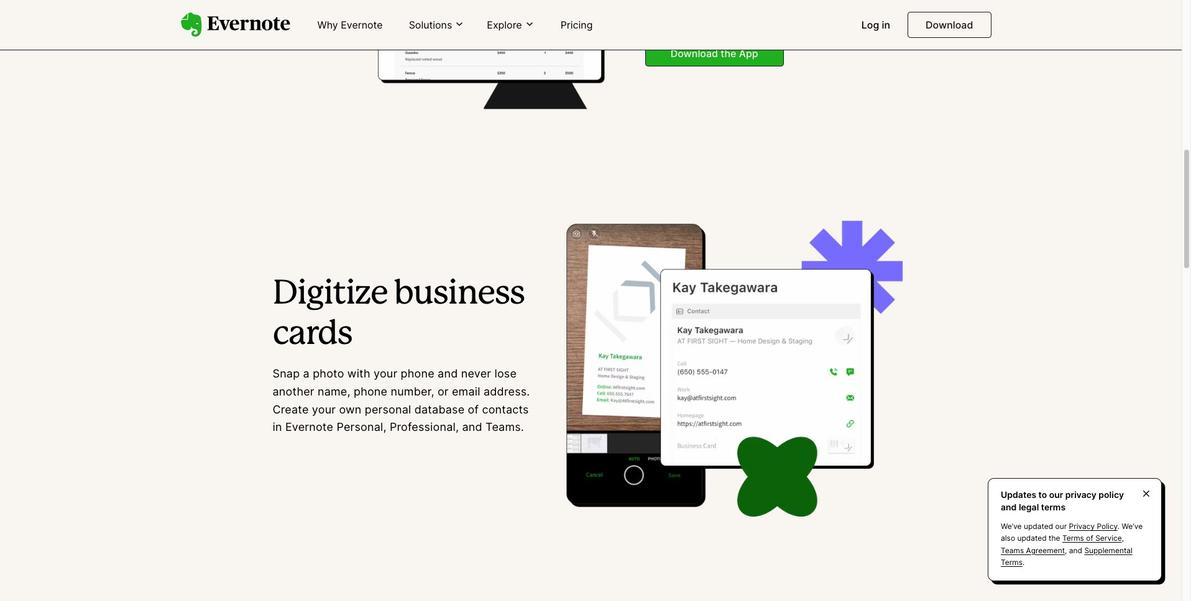 Task type: describe. For each thing, give the bounding box(es) containing it.
to
[[1039, 490, 1047, 501]]

pricing link
[[553, 14, 600, 37]]

privacy
[[1069, 522, 1095, 532]]

teams
[[1001, 546, 1024, 556]]

digitize
[[273, 279, 388, 310]]

create
[[273, 403, 309, 416]]

why evernote link
[[310, 14, 390, 37]]

app
[[739, 47, 758, 60]]

scan-document screen image
[[273, 0, 623, 115]]

0 vertical spatial updated
[[1024, 522, 1053, 532]]

explore button
[[483, 18, 538, 32]]

snap
[[273, 367, 300, 380]]

0 vertical spatial evernote
[[341, 19, 383, 31]]

email
[[452, 385, 480, 398]]

we've inside . we've also updated the
[[1122, 522, 1143, 532]]

snap a photo with your phone and never lose another name, phone number, or email address. create your own personal database of contacts in evernote personal, professional, and teams.
[[273, 367, 530, 434]]

another
[[273, 385, 314, 398]]

terms inside supplemental terms
[[1001, 558, 1023, 568]]

terms
[[1041, 502, 1066, 513]]

download for download
[[926, 19, 973, 31]]

digitize business cards
[[273, 279, 525, 351]]

photo
[[313, 367, 344, 380]]

why
[[317, 19, 338, 31]]

log
[[862, 19, 879, 31]]

privacy policy link
[[1069, 522, 1118, 532]]

terms of service link
[[1063, 534, 1122, 544]]

and up or
[[438, 367, 458, 380]]

1 vertical spatial phone
[[354, 385, 387, 398]]

or
[[438, 385, 449, 398]]

why evernote
[[317, 19, 383, 31]]

1 vertical spatial ,
[[1065, 546, 1067, 556]]

with
[[347, 367, 370, 380]]

updates
[[1001, 490, 1036, 501]]

explore
[[487, 19, 522, 31]]

evernote logo image
[[181, 13, 290, 37]]

download the app link
[[645, 41, 784, 67]]

and inside terms of service , teams agreement , and
[[1069, 546, 1082, 556]]

personal
[[365, 403, 411, 416]]

updates to our privacy policy and legal terms
[[1001, 490, 1124, 513]]

pricing
[[561, 19, 593, 31]]

1 we've from the left
[[1001, 522, 1022, 532]]

of inside terms of service , teams agreement , and
[[1086, 534, 1093, 544]]

download for download the app
[[671, 47, 718, 60]]

0 vertical spatial ,
[[1122, 534, 1124, 544]]

evernote inside snap a photo with your phone and never lose another name, phone number, or email address. create your own personal database of contacts in evernote personal, professional, and teams.
[[285, 421, 333, 434]]

teams.
[[486, 421, 524, 434]]

service
[[1096, 534, 1122, 544]]

0 vertical spatial in
[[882, 19, 890, 31]]

we've updated our privacy policy
[[1001, 522, 1118, 532]]

privacy
[[1066, 490, 1097, 501]]



Task type: locate. For each thing, give the bounding box(es) containing it.
scan screen image
[[559, 214, 909, 523]]

and down . we've also updated the
[[1069, 546, 1082, 556]]

the
[[721, 47, 736, 60], [1049, 534, 1060, 544]]

a
[[303, 367, 310, 380]]

1 horizontal spatial download
[[926, 19, 973, 31]]

.
[[1118, 522, 1120, 532], [1023, 558, 1025, 568]]

the left app
[[721, 47, 736, 60]]

. we've also updated the
[[1001, 522, 1143, 544]]

supplemental
[[1085, 546, 1133, 556]]

we've right policy
[[1122, 522, 1143, 532]]

of
[[468, 403, 479, 416], [1086, 534, 1093, 544]]

and
[[438, 367, 458, 380], [462, 421, 482, 434], [1001, 502, 1017, 513], [1069, 546, 1082, 556]]

2 we've from the left
[[1122, 522, 1143, 532]]

phone up number,
[[401, 367, 435, 380]]

1 vertical spatial of
[[1086, 534, 1093, 544]]

1 vertical spatial your
[[312, 403, 336, 416]]

1 vertical spatial updated
[[1017, 534, 1047, 544]]

,
[[1122, 534, 1124, 544], [1065, 546, 1067, 556]]

. for .
[[1023, 558, 1025, 568]]

phone down with
[[354, 385, 387, 398]]

in down create on the left bottom of page
[[273, 421, 282, 434]]

our inside updates to our privacy policy and legal terms
[[1049, 490, 1063, 501]]

name,
[[318, 385, 350, 398]]

your down name,
[[312, 403, 336, 416]]

terms
[[1063, 534, 1084, 544], [1001, 558, 1023, 568]]

legal
[[1019, 502, 1039, 513]]

0 vertical spatial download
[[926, 19, 973, 31]]

0 vertical spatial phone
[[401, 367, 435, 380]]

address.
[[484, 385, 530, 398]]

our up terms of service , teams agreement , and
[[1055, 522, 1067, 532]]

0 vertical spatial of
[[468, 403, 479, 416]]

the down 'we've updated our privacy policy' at the right of page
[[1049, 534, 1060, 544]]

your right with
[[374, 367, 398, 380]]

number,
[[391, 385, 434, 398]]

the inside . we've also updated the
[[1049, 534, 1060, 544]]

1 horizontal spatial your
[[374, 367, 398, 380]]

0 horizontal spatial terms
[[1001, 558, 1023, 568]]

1 horizontal spatial phone
[[401, 367, 435, 380]]

. inside . we've also updated the
[[1118, 522, 1120, 532]]

of inside snap a photo with your phone and never lose another name, phone number, or email address. create your own personal database of contacts in evernote personal, professional, and teams.
[[468, 403, 479, 416]]

1 vertical spatial .
[[1023, 558, 1025, 568]]

of down email
[[468, 403, 479, 416]]

we've up also
[[1001, 522, 1022, 532]]

terms down teams
[[1001, 558, 1023, 568]]

0 horizontal spatial ,
[[1065, 546, 1067, 556]]

professional,
[[390, 421, 459, 434]]

teams agreement link
[[1001, 546, 1065, 556]]

updated
[[1024, 522, 1053, 532], [1017, 534, 1047, 544]]

terms of service , teams agreement , and
[[1001, 534, 1124, 556]]

our up terms
[[1049, 490, 1063, 501]]

1 horizontal spatial evernote
[[341, 19, 383, 31]]

updated up teams agreement link
[[1017, 534, 1047, 544]]

1 vertical spatial our
[[1055, 522, 1067, 532]]

supplemental terms
[[1001, 546, 1133, 568]]

0 vertical spatial .
[[1118, 522, 1120, 532]]

0 horizontal spatial .
[[1023, 558, 1025, 568]]

1 vertical spatial terms
[[1001, 558, 1023, 568]]

0 horizontal spatial in
[[273, 421, 282, 434]]

updated inside . we've also updated the
[[1017, 534, 1047, 544]]

terms down 'privacy'
[[1063, 534, 1084, 544]]

. for . we've also updated the
[[1118, 522, 1120, 532]]

supplemental terms link
[[1001, 546, 1133, 568]]

terms inside terms of service , teams agreement , and
[[1063, 534, 1084, 544]]

0 horizontal spatial your
[[312, 403, 336, 416]]

1 vertical spatial evernote
[[285, 421, 333, 434]]

1 horizontal spatial ,
[[1122, 534, 1124, 544]]

evernote
[[341, 19, 383, 31], [285, 421, 333, 434]]

never
[[461, 367, 491, 380]]

0 vertical spatial our
[[1049, 490, 1063, 501]]

. up service
[[1118, 522, 1120, 532]]

download the app
[[671, 47, 758, 60]]

0 horizontal spatial of
[[468, 403, 479, 416]]

personal,
[[337, 421, 387, 434]]

1 horizontal spatial we've
[[1122, 522, 1143, 532]]

1 horizontal spatial terms
[[1063, 534, 1084, 544]]

we've
[[1001, 522, 1022, 532], [1122, 522, 1143, 532]]

contacts
[[482, 403, 529, 416]]

1 vertical spatial in
[[273, 421, 282, 434]]

log in link
[[854, 14, 898, 37]]

. down teams agreement link
[[1023, 558, 1025, 568]]

0 horizontal spatial phone
[[354, 385, 387, 398]]

download
[[926, 19, 973, 31], [671, 47, 718, 60]]

our
[[1049, 490, 1063, 501], [1055, 522, 1067, 532]]

also
[[1001, 534, 1015, 544]]

cards
[[273, 320, 352, 351]]

0 horizontal spatial download
[[671, 47, 718, 60]]

log in
[[862, 19, 890, 31]]

in inside snap a photo with your phone and never lose another name, phone number, or email address. create your own personal database of contacts in evernote personal, professional, and teams.
[[273, 421, 282, 434]]

0 horizontal spatial we've
[[1001, 522, 1022, 532]]

1 horizontal spatial the
[[1049, 534, 1060, 544]]

0 horizontal spatial evernote
[[285, 421, 333, 434]]

lose
[[495, 367, 517, 380]]

in right log
[[882, 19, 890, 31]]

policy
[[1097, 522, 1118, 532]]

0 vertical spatial the
[[721, 47, 736, 60]]

phone
[[401, 367, 435, 380], [354, 385, 387, 398]]

, up supplemental
[[1122, 534, 1124, 544]]

policy
[[1099, 490, 1124, 501]]

business
[[394, 279, 525, 310]]

updated down legal
[[1024, 522, 1053, 532]]

, down . we've also updated the
[[1065, 546, 1067, 556]]

own
[[339, 403, 362, 416]]

1 horizontal spatial of
[[1086, 534, 1093, 544]]

our for privacy
[[1049, 490, 1063, 501]]

our for privacy
[[1055, 522, 1067, 532]]

0 vertical spatial terms
[[1063, 534, 1084, 544]]

1 vertical spatial download
[[671, 47, 718, 60]]

in
[[882, 19, 890, 31], [273, 421, 282, 434]]

of down privacy policy link
[[1086, 534, 1093, 544]]

and left teams.
[[462, 421, 482, 434]]

evernote down create on the left bottom of page
[[285, 421, 333, 434]]

1 horizontal spatial .
[[1118, 522, 1120, 532]]

and inside updates to our privacy policy and legal terms
[[1001, 502, 1017, 513]]

solutions
[[409, 19, 452, 31]]

agreement
[[1026, 546, 1065, 556]]

1 vertical spatial the
[[1049, 534, 1060, 544]]

1 horizontal spatial in
[[882, 19, 890, 31]]

0 vertical spatial your
[[374, 367, 398, 380]]

and down updates
[[1001, 502, 1017, 513]]

database
[[414, 403, 465, 416]]

download link
[[908, 12, 991, 38]]

evernote right why
[[341, 19, 383, 31]]

your
[[374, 367, 398, 380], [312, 403, 336, 416]]

solutions button
[[405, 18, 468, 32]]

0 horizontal spatial the
[[721, 47, 736, 60]]



Task type: vqa. For each thing, say whether or not it's contained in the screenshot.
handy—your
no



